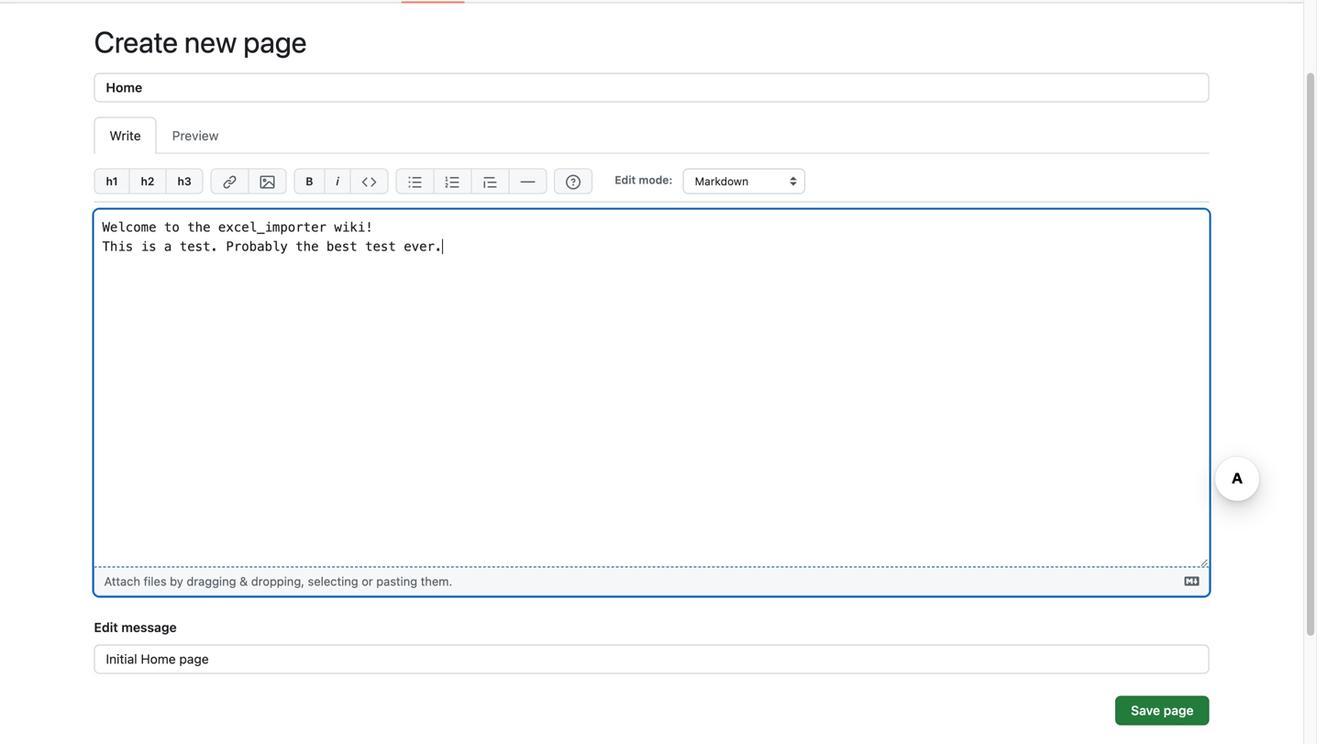 Task type: locate. For each thing, give the bounding box(es) containing it.
1 vertical spatial page
[[1164, 703, 1194, 718]]

or
[[362, 575, 373, 588]]

save
[[1132, 703, 1161, 718]]

create new page
[[94, 24, 307, 59]]

attach
[[104, 575, 140, 588]]

1 horizontal spatial page
[[1164, 703, 1194, 718]]

files
[[144, 575, 167, 588]]

0 horizontal spatial edit
[[94, 620, 118, 635]]

create
[[94, 24, 178, 59]]

h2 button
[[129, 168, 166, 194]]

page
[[243, 24, 307, 59], [1164, 703, 1194, 718]]

h2
[[141, 175, 155, 188]]

1 horizontal spatial edit
[[615, 174, 636, 186]]

1 vertical spatial edit
[[94, 620, 118, 635]]

edit
[[615, 174, 636, 186], [94, 620, 118, 635]]

0 vertical spatial edit
[[615, 174, 636, 186]]

page inside button
[[1164, 703, 1194, 718]]

preview button
[[157, 117, 234, 154]]

edit left 'message'
[[94, 620, 118, 635]]

None file field
[[95, 568, 1209, 595]]

insert blockquote image
[[483, 175, 498, 190]]

help image
[[566, 175, 581, 190]]

preview
[[172, 128, 219, 143]]

edit left mode:
[[615, 174, 636, 186]]

b
[[306, 175, 313, 188]]

page right save
[[1164, 703, 1194, 718]]

page right new
[[243, 24, 307, 59]]

new
[[184, 24, 237, 59]]

add link image
[[223, 175, 237, 190]]

add unordered list image
[[408, 175, 423, 190]]

0 vertical spatial page
[[243, 24, 307, 59]]

i button
[[324, 168, 350, 194]]

message
[[121, 620, 177, 635]]

0 horizontal spatial page
[[243, 24, 307, 59]]

Page content text field
[[94, 210, 1210, 568]]



Task type: vqa. For each thing, say whether or not it's contained in the screenshot.
the bottommost repo icon
no



Task type: describe. For each thing, give the bounding box(es) containing it.
edit for edit message
[[94, 620, 118, 635]]

h3 button
[[166, 168, 203, 194]]

Title text field
[[94, 73, 1210, 102]]

b button
[[294, 168, 324, 194]]

attach files by dragging & dropping, selecting or pasting them.
[[104, 575, 453, 588]]

edit message
[[94, 620, 177, 635]]

write button
[[94, 117, 157, 154]]

selecting
[[308, 575, 359, 588]]

save page
[[1132, 703, 1194, 718]]

Edit message text field
[[94, 645, 1210, 674]]

edit mode:
[[615, 174, 673, 186]]

h1 button
[[94, 168, 129, 194]]

dragging
[[187, 575, 236, 588]]

insert code image
[[362, 175, 377, 190]]

&
[[240, 575, 248, 588]]

h3
[[178, 175, 192, 188]]

markdown image
[[1185, 574, 1200, 589]]

i
[[336, 175, 339, 188]]

mode:
[[639, 174, 673, 186]]

pasting
[[377, 575, 418, 588]]

insert horizontal rule image
[[521, 175, 535, 190]]

dropping,
[[251, 575, 305, 588]]

add image image
[[260, 175, 275, 190]]

h1
[[106, 175, 118, 188]]

edit for edit mode:
[[615, 174, 636, 186]]

write
[[110, 128, 141, 143]]

save page button
[[1116, 696, 1210, 725]]

them.
[[421, 575, 453, 588]]

by
[[170, 575, 183, 588]]

add ordered list image
[[445, 175, 460, 190]]



